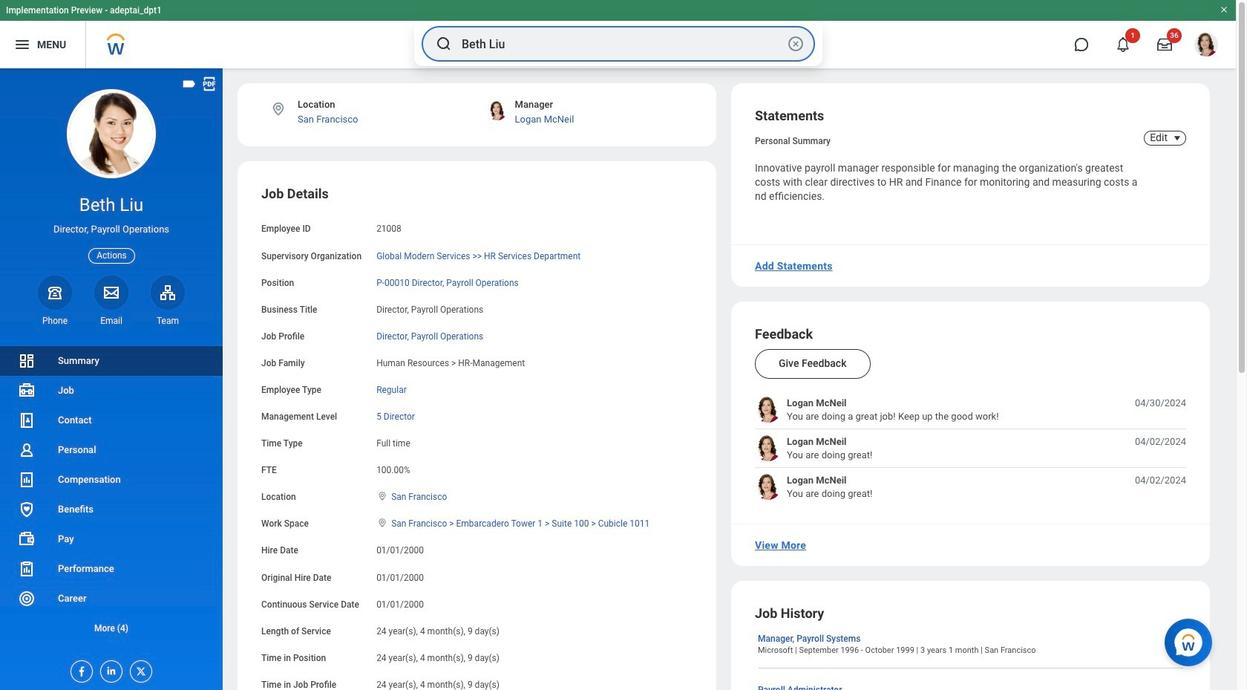 Task type: describe. For each thing, give the bounding box(es) containing it.
facebook image
[[71, 661, 88, 677]]

3 employee's photo (logan mcneil) image from the top
[[755, 474, 781, 500]]

justify image
[[13, 36, 31, 53]]

x circle image
[[787, 35, 805, 53]]

navigation pane region
[[0, 68, 223, 690]]

0 horizontal spatial list
[[0, 346, 223, 643]]

tag image
[[181, 76, 198, 92]]

1 employee's photo (logan mcneil) image from the top
[[755, 397, 781, 423]]

Search Workday  search field
[[462, 27, 784, 60]]

0 vertical spatial location image
[[270, 101, 287, 117]]

personal image
[[18, 441, 36, 459]]

1 horizontal spatial location image
[[377, 518, 389, 528]]

inbox large image
[[1158, 37, 1173, 52]]

contact image
[[18, 411, 36, 429]]

benefits image
[[18, 501, 36, 518]]

location image
[[377, 491, 389, 502]]

close environment banner image
[[1220, 5, 1229, 14]]

career image
[[18, 590, 36, 608]]

job image
[[18, 382, 36, 400]]

pay image
[[18, 530, 36, 548]]



Task type: vqa. For each thing, say whether or not it's contained in the screenshot.
3rd THE EMPLOYEE'S PHOTO (LOGAN MCNEIL) from the bottom of the page
yes



Task type: locate. For each thing, give the bounding box(es) containing it.
2 employee's photo (logan mcneil) image from the top
[[755, 436, 781, 462]]

1 horizontal spatial list
[[755, 397, 1187, 500]]

profile logan mcneil image
[[1195, 33, 1219, 59]]

banner
[[0, 0, 1237, 68]]

view printable version (pdf) image
[[201, 76, 218, 92]]

phone image
[[45, 284, 65, 301]]

team beth liu element
[[151, 315, 185, 327]]

performance image
[[18, 560, 36, 578]]

phone beth liu element
[[38, 315, 72, 327]]

full time element
[[377, 435, 411, 449]]

1 vertical spatial location image
[[377, 518, 389, 528]]

linkedin image
[[101, 661, 117, 677]]

list
[[0, 346, 223, 643], [755, 397, 1187, 500]]

2 vertical spatial employee's photo (logan mcneil) image
[[755, 474, 781, 500]]

0 vertical spatial employee's photo (logan mcneil) image
[[755, 397, 781, 423]]

email beth liu element
[[94, 315, 128, 327]]

x image
[[131, 661, 147, 677]]

1 vertical spatial employee's photo (logan mcneil) image
[[755, 436, 781, 462]]

search image
[[435, 35, 453, 53]]

0 horizontal spatial location image
[[270, 101, 287, 117]]

compensation image
[[18, 471, 36, 489]]

view team image
[[159, 284, 177, 301]]

employee's photo (logan mcneil) image
[[755, 397, 781, 423], [755, 436, 781, 462], [755, 474, 781, 500]]

summary image
[[18, 352, 36, 370]]

None search field
[[414, 22, 823, 66]]

mail image
[[103, 284, 120, 301]]

notifications large image
[[1116, 37, 1131, 52]]

personal summary element
[[755, 133, 831, 146]]

location image
[[270, 101, 287, 117], [377, 518, 389, 528]]

group
[[261, 185, 693, 690]]



